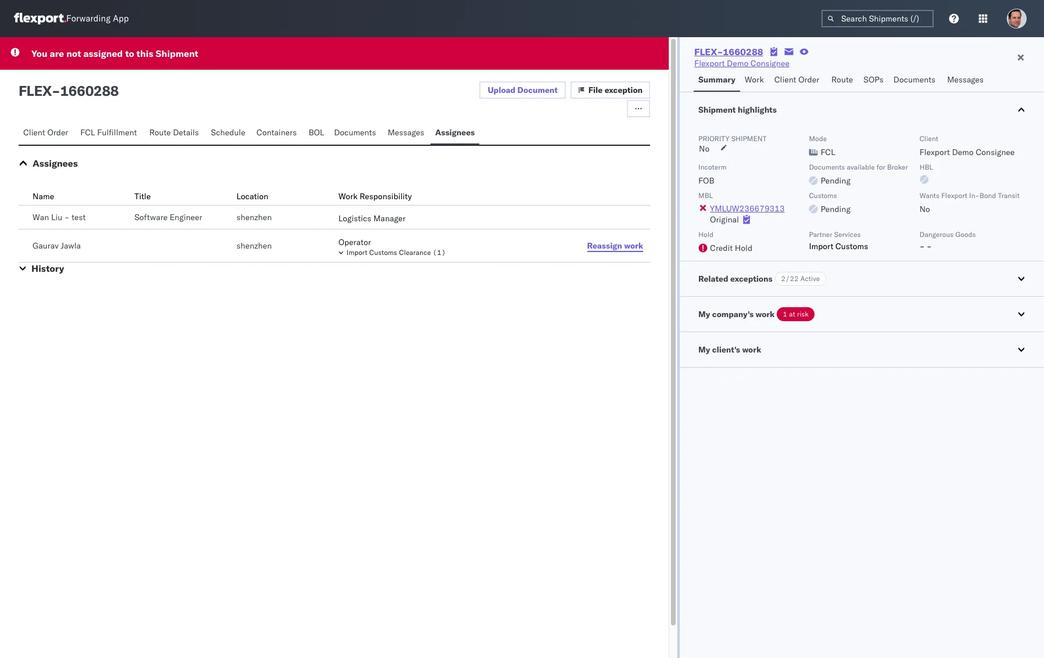 Task type: vqa. For each thing, say whether or not it's contained in the screenshot.
9:59 PM PDT, Jul 2, 2023's 2023
no



Task type: locate. For each thing, give the bounding box(es) containing it.
1 vertical spatial demo
[[952, 147, 974, 158]]

1 vertical spatial flexport
[[920, 147, 950, 158]]

work inside button
[[745, 74, 764, 85]]

schedule button
[[206, 122, 252, 145]]

reassign work button
[[580, 237, 650, 255]]

1 vertical spatial documents button
[[330, 122, 383, 145]]

1 vertical spatial work
[[339, 191, 358, 202]]

pending for customs
[[821, 204, 851, 214]]

documents down mode
[[809, 163, 845, 171]]

0 horizontal spatial documents button
[[330, 122, 383, 145]]

fcl fulfillment button
[[76, 122, 145, 145]]

0 vertical spatial 1660288
[[723, 46, 764, 58]]

client order down the flex
[[23, 127, 68, 138]]

order
[[799, 74, 820, 85], [47, 127, 68, 138]]

route for route details
[[149, 127, 171, 138]]

risk
[[797, 310, 809, 319]]

1660288 up flexport demo consignee
[[723, 46, 764, 58]]

logistics manager
[[339, 213, 406, 224]]

bol
[[309, 127, 324, 138]]

details
[[173, 127, 199, 138]]

client right work button
[[775, 74, 797, 85]]

dangerous goods - -
[[920, 230, 976, 252]]

1 vertical spatial hold
[[735, 243, 753, 253]]

0 vertical spatial my
[[699, 309, 710, 320]]

exceptions
[[731, 274, 773, 284]]

work right client's
[[742, 345, 762, 355]]

1 vertical spatial assignees
[[33, 158, 78, 169]]

pending down documents available for broker
[[821, 176, 851, 186]]

priority shipment
[[699, 134, 767, 143]]

client order button down the flex
[[19, 122, 76, 145]]

0 horizontal spatial fcl
[[80, 127, 95, 138]]

in-
[[970, 191, 980, 200]]

upload document
[[488, 85, 558, 95]]

0 vertical spatial work
[[624, 240, 643, 251]]

0 horizontal spatial client order
[[23, 127, 68, 138]]

1 horizontal spatial import
[[809, 241, 834, 252]]

1 vertical spatial fcl
[[821, 147, 836, 158]]

fcl
[[80, 127, 95, 138], [821, 147, 836, 158]]

2 shenzhen from the top
[[237, 241, 272, 251]]

0 horizontal spatial route
[[149, 127, 171, 138]]

1 vertical spatial work
[[756, 309, 775, 320]]

1 horizontal spatial no
[[920, 204, 931, 214]]

2 horizontal spatial client
[[920, 134, 939, 143]]

client order right work button
[[775, 74, 820, 85]]

shipment inside button
[[699, 105, 736, 115]]

my left client's
[[699, 345, 710, 355]]

not
[[66, 48, 81, 59]]

fulfillment
[[97, 127, 137, 138]]

1 vertical spatial consignee
[[976, 147, 1015, 158]]

0 horizontal spatial shipment
[[156, 48, 198, 59]]

wants
[[920, 191, 940, 200]]

order down flex - 1660288
[[47, 127, 68, 138]]

0 vertical spatial fcl
[[80, 127, 95, 138]]

1 vertical spatial client order button
[[19, 122, 76, 145]]

0 horizontal spatial order
[[47, 127, 68, 138]]

0 horizontal spatial import
[[347, 248, 368, 257]]

0 horizontal spatial messages
[[388, 127, 424, 138]]

demo inside client flexport demo consignee incoterm fob
[[952, 147, 974, 158]]

fcl inside button
[[80, 127, 95, 138]]

work up logistics
[[339, 191, 358, 202]]

1 horizontal spatial fcl
[[821, 147, 836, 158]]

0 vertical spatial assignees button
[[431, 122, 480, 145]]

credit
[[710, 243, 733, 253]]

work for my company's work
[[756, 309, 775, 320]]

operator
[[339, 237, 371, 248]]

work down flexport demo consignee
[[745, 74, 764, 85]]

1 vertical spatial messages button
[[383, 122, 431, 145]]

customs down operator
[[369, 248, 397, 257]]

shipment highlights
[[699, 105, 777, 115]]

route details
[[149, 127, 199, 138]]

0 horizontal spatial client order button
[[19, 122, 76, 145]]

my left 'company's'
[[699, 309, 710, 320]]

shipment right the this
[[156, 48, 198, 59]]

forwarding
[[66, 13, 111, 24]]

1 horizontal spatial messages button
[[943, 69, 990, 92]]

import down partner at the right top of page
[[809, 241, 834, 252]]

documents
[[894, 74, 936, 85], [334, 127, 376, 138], [809, 163, 845, 171]]

priority
[[699, 134, 730, 143]]

client down the flex
[[23, 127, 45, 138]]

import down operator
[[347, 248, 368, 257]]

1
[[783, 310, 788, 319]]

2 vertical spatial documents
[[809, 163, 845, 171]]

my client's work
[[699, 345, 762, 355]]

1 vertical spatial messages
[[388, 127, 424, 138]]

0 vertical spatial assignees
[[435, 127, 475, 138]]

consignee up work button
[[751, 58, 790, 69]]

import customs clearance                (1) button
[[339, 248, 566, 257]]

hold
[[699, 230, 714, 239], [735, 243, 753, 253]]

0 horizontal spatial no
[[699, 144, 710, 154]]

1 horizontal spatial route
[[832, 74, 853, 85]]

import
[[809, 241, 834, 252], [347, 248, 368, 257]]

1 my from the top
[[699, 309, 710, 320]]

no down wants at the right of page
[[920, 204, 931, 214]]

my company's work
[[699, 309, 775, 320]]

1660288
[[723, 46, 764, 58], [60, 82, 119, 99]]

1 pending from the top
[[821, 176, 851, 186]]

original
[[710, 214, 739, 225]]

file exception button
[[571, 81, 650, 99], [571, 81, 650, 99]]

work left 1
[[756, 309, 775, 320]]

messages button
[[943, 69, 990, 92], [383, 122, 431, 145]]

partner
[[809, 230, 833, 239]]

1 vertical spatial assignees button
[[33, 158, 78, 169]]

1 horizontal spatial consignee
[[976, 147, 1015, 158]]

my inside button
[[699, 345, 710, 355]]

2 vertical spatial flexport
[[942, 191, 968, 200]]

hold right credit
[[735, 243, 753, 253]]

documents right bol button on the left top
[[334, 127, 376, 138]]

1 vertical spatial my
[[699, 345, 710, 355]]

client up the hbl
[[920, 134, 939, 143]]

0 vertical spatial route
[[832, 74, 853, 85]]

1 horizontal spatial assignees
[[435, 127, 475, 138]]

2/22
[[782, 274, 799, 283]]

0 vertical spatial messages
[[948, 74, 984, 85]]

test
[[72, 212, 86, 223]]

demo
[[727, 58, 749, 69], [952, 147, 974, 158]]

route inside button
[[832, 74, 853, 85]]

1 vertical spatial client order
[[23, 127, 68, 138]]

documents button right bol
[[330, 122, 383, 145]]

flexport down flex-
[[695, 58, 725, 69]]

order for client order button to the bottom
[[47, 127, 68, 138]]

order for topmost client order button
[[799, 74, 820, 85]]

documents button right the sops
[[889, 69, 943, 92]]

0 vertical spatial messages button
[[943, 69, 990, 92]]

pending up services
[[821, 204, 851, 214]]

shipment up priority at the right top of the page
[[699, 105, 736, 115]]

client's
[[712, 345, 740, 355]]

2 vertical spatial work
[[742, 345, 762, 355]]

1 horizontal spatial messages
[[948, 74, 984, 85]]

flexport for fob
[[920, 147, 950, 158]]

0 horizontal spatial work
[[339, 191, 358, 202]]

route left the sops
[[832, 74, 853, 85]]

1 horizontal spatial shipment
[[699, 105, 736, 115]]

0 vertical spatial shipment
[[156, 48, 198, 59]]

hold up credit
[[699, 230, 714, 239]]

0 horizontal spatial hold
[[699, 230, 714, 239]]

documents right sops 'button'
[[894, 74, 936, 85]]

flexport. image
[[14, 13, 66, 24]]

0 vertical spatial flexport
[[695, 58, 725, 69]]

flex-1660288
[[695, 46, 764, 58]]

1 horizontal spatial demo
[[952, 147, 974, 158]]

1 horizontal spatial documents
[[809, 163, 845, 171]]

1 horizontal spatial assignees button
[[431, 122, 480, 145]]

demo down the flex-1660288
[[727, 58, 749, 69]]

1 vertical spatial route
[[149, 127, 171, 138]]

you are not assigned to this shipment
[[31, 48, 198, 59]]

flexport up the hbl
[[920, 147, 950, 158]]

2 pending from the top
[[821, 204, 851, 214]]

route details button
[[145, 122, 206, 145]]

software
[[135, 212, 168, 223]]

client for client order button to the bottom
[[23, 127, 45, 138]]

assignees
[[435, 127, 475, 138], [33, 158, 78, 169]]

route left details
[[149, 127, 171, 138]]

liu
[[51, 212, 62, 223]]

forwarding app link
[[14, 13, 129, 24]]

0 vertical spatial work
[[745, 74, 764, 85]]

2 horizontal spatial documents
[[894, 74, 936, 85]]

my client's work button
[[680, 332, 1044, 367]]

hbl
[[920, 163, 934, 171]]

1 horizontal spatial client order
[[775, 74, 820, 85]]

1 vertical spatial 1660288
[[60, 82, 119, 99]]

flexport inside client flexport demo consignee incoterm fob
[[920, 147, 950, 158]]

route
[[832, 74, 853, 85], [149, 127, 171, 138]]

messages
[[948, 74, 984, 85], [388, 127, 424, 138]]

credit hold
[[710, 243, 753, 253]]

0 vertical spatial order
[[799, 74, 820, 85]]

2 my from the top
[[699, 345, 710, 355]]

client
[[775, 74, 797, 85], [23, 127, 45, 138], [920, 134, 939, 143]]

1 vertical spatial pending
[[821, 204, 851, 214]]

demo up 'in-'
[[952, 147, 974, 158]]

(1)
[[433, 248, 446, 257]]

0 vertical spatial client order button
[[770, 69, 827, 92]]

0 horizontal spatial consignee
[[751, 58, 790, 69]]

1 vertical spatial order
[[47, 127, 68, 138]]

0 vertical spatial pending
[[821, 176, 851, 186]]

reassign work
[[587, 240, 643, 251]]

customs
[[809, 191, 837, 200], [836, 241, 868, 252], [369, 248, 397, 257]]

services
[[834, 230, 861, 239]]

0 vertical spatial shenzhen
[[237, 212, 272, 223]]

client inside client flexport demo consignee incoterm fob
[[920, 134, 939, 143]]

1 vertical spatial no
[[920, 204, 931, 214]]

fcl fulfillment
[[80, 127, 137, 138]]

1660288 down assigned
[[60, 82, 119, 99]]

flexport inside wants flexport in-bond transit no
[[942, 191, 968, 200]]

my
[[699, 309, 710, 320], [699, 345, 710, 355]]

0 vertical spatial no
[[699, 144, 710, 154]]

work
[[745, 74, 764, 85], [339, 191, 358, 202]]

summary
[[699, 74, 736, 85]]

1 horizontal spatial work
[[745, 74, 764, 85]]

1 vertical spatial documents
[[334, 127, 376, 138]]

1 horizontal spatial order
[[799, 74, 820, 85]]

client order button up highlights on the top
[[770, 69, 827, 92]]

containers button
[[252, 122, 304, 145]]

client for topmost client order button
[[775, 74, 797, 85]]

1 vertical spatial shenzhen
[[237, 241, 272, 251]]

1 horizontal spatial client order button
[[770, 69, 827, 92]]

customs inside 'button'
[[369, 248, 397, 257]]

1 vertical spatial shipment
[[699, 105, 736, 115]]

0 vertical spatial client order
[[775, 74, 820, 85]]

work responsibility
[[339, 191, 412, 202]]

no down priority at the right top of the page
[[699, 144, 710, 154]]

order left route button
[[799, 74, 820, 85]]

route inside "button"
[[149, 127, 171, 138]]

0 horizontal spatial messages button
[[383, 122, 431, 145]]

assigned
[[83, 48, 123, 59]]

0 horizontal spatial client
[[23, 127, 45, 138]]

messages for left messages button
[[388, 127, 424, 138]]

fcl left fulfillment
[[80, 127, 95, 138]]

bol button
[[304, 122, 330, 145]]

work right reassign
[[624, 240, 643, 251]]

1 horizontal spatial documents button
[[889, 69, 943, 92]]

work
[[624, 240, 643, 251], [756, 309, 775, 320], [742, 345, 762, 355]]

no inside wants flexport in-bond transit no
[[920, 204, 931, 214]]

1 horizontal spatial client
[[775, 74, 797, 85]]

dangerous
[[920, 230, 954, 239]]

fcl down mode
[[821, 147, 836, 158]]

0 vertical spatial hold
[[699, 230, 714, 239]]

0 horizontal spatial demo
[[727, 58, 749, 69]]

flexport left 'in-'
[[942, 191, 968, 200]]

customs down services
[[836, 241, 868, 252]]

consignee up the bond
[[976, 147, 1015, 158]]



Task type: describe. For each thing, give the bounding box(es) containing it.
mbl
[[699, 191, 713, 200]]

route for route
[[832, 74, 853, 85]]

wants flexport in-bond transit no
[[920, 191, 1020, 214]]

manager
[[374, 213, 406, 224]]

import inside partner services import customs
[[809, 241, 834, 252]]

0 horizontal spatial assignees button
[[33, 158, 78, 169]]

upload document button
[[480, 81, 566, 99]]

to
[[125, 48, 134, 59]]

name
[[33, 191, 54, 202]]

ymluw236679313
[[710, 203, 785, 214]]

0 vertical spatial demo
[[727, 58, 749, 69]]

transit
[[998, 191, 1020, 200]]

app
[[113, 13, 129, 24]]

1 at risk
[[783, 310, 809, 319]]

client order for topmost client order button
[[775, 74, 820, 85]]

file exception
[[589, 85, 643, 95]]

containers
[[257, 127, 297, 138]]

are
[[50, 48, 64, 59]]

history button
[[31, 263, 64, 274]]

messages for topmost messages button
[[948, 74, 984, 85]]

highlights
[[738, 105, 777, 115]]

consignee inside client flexport demo consignee incoterm fob
[[976, 147, 1015, 158]]

documents available for broker
[[809, 163, 908, 171]]

route button
[[827, 69, 859, 92]]

fcl for fcl
[[821, 147, 836, 158]]

gaurav
[[33, 241, 59, 251]]

related exceptions
[[699, 274, 773, 284]]

Search Shipments (/) text field
[[822, 10, 934, 27]]

clearance
[[399, 248, 431, 257]]

schedule
[[211, 127, 245, 138]]

0 horizontal spatial assignees
[[33, 158, 78, 169]]

mode
[[809, 134, 827, 143]]

work button
[[740, 69, 770, 92]]

flex - 1660288
[[19, 82, 119, 99]]

title
[[135, 191, 151, 202]]

work for work responsibility
[[339, 191, 358, 202]]

responsibility
[[360, 191, 412, 202]]

forwarding app
[[66, 13, 129, 24]]

exception
[[605, 85, 643, 95]]

you
[[31, 48, 47, 59]]

upload
[[488, 85, 516, 95]]

incoterm
[[699, 163, 727, 171]]

at
[[789, 310, 796, 319]]

engineer
[[170, 212, 202, 223]]

0 horizontal spatial 1660288
[[60, 82, 119, 99]]

related
[[699, 274, 729, 284]]

my for my company's work
[[699, 309, 710, 320]]

wan
[[33, 212, 49, 223]]

file
[[589, 85, 603, 95]]

import inside 'button'
[[347, 248, 368, 257]]

flex-
[[695, 46, 723, 58]]

import customs clearance                (1)
[[347, 248, 446, 257]]

client flexport demo consignee incoterm fob
[[699, 134, 1015, 186]]

sops
[[864, 74, 884, 85]]

shipment
[[732, 134, 767, 143]]

client order for client order button to the bottom
[[23, 127, 68, 138]]

work for my client's work
[[742, 345, 762, 355]]

customs up partner at the right top of page
[[809, 191, 837, 200]]

work for work
[[745, 74, 764, 85]]

1 horizontal spatial 1660288
[[723, 46, 764, 58]]

flexport demo consignee
[[695, 58, 790, 69]]

2/22 active
[[782, 274, 820, 283]]

jawla
[[61, 241, 81, 251]]

fcl for fcl fulfillment
[[80, 127, 95, 138]]

goods
[[956, 230, 976, 239]]

ymluw236679313 button
[[710, 203, 785, 214]]

pending for documents available for broker
[[821, 176, 851, 186]]

broker
[[888, 163, 908, 171]]

1 shenzhen from the top
[[237, 212, 272, 223]]

0 vertical spatial documents button
[[889, 69, 943, 92]]

partner services import customs
[[809, 230, 868, 252]]

active
[[801, 274, 820, 283]]

0 vertical spatial documents
[[894, 74, 936, 85]]

available
[[847, 163, 875, 171]]

flex-1660288 link
[[695, 46, 764, 58]]

1 horizontal spatial hold
[[735, 243, 753, 253]]

my for my client's work
[[699, 345, 710, 355]]

flex
[[19, 82, 52, 99]]

0 vertical spatial consignee
[[751, 58, 790, 69]]

flexport for no
[[942, 191, 968, 200]]

shipment highlights button
[[680, 92, 1044, 127]]

fob
[[699, 176, 715, 186]]

location
[[237, 191, 268, 202]]

0 horizontal spatial documents
[[334, 127, 376, 138]]

company's
[[712, 309, 754, 320]]

sops button
[[859, 69, 889, 92]]

flexport demo consignee link
[[695, 58, 790, 69]]

customs inside partner services import customs
[[836, 241, 868, 252]]

summary button
[[694, 69, 740, 92]]

logistics
[[339, 213, 371, 224]]

reassign
[[587, 240, 622, 251]]

bond
[[980, 191, 997, 200]]

history
[[31, 263, 64, 274]]



